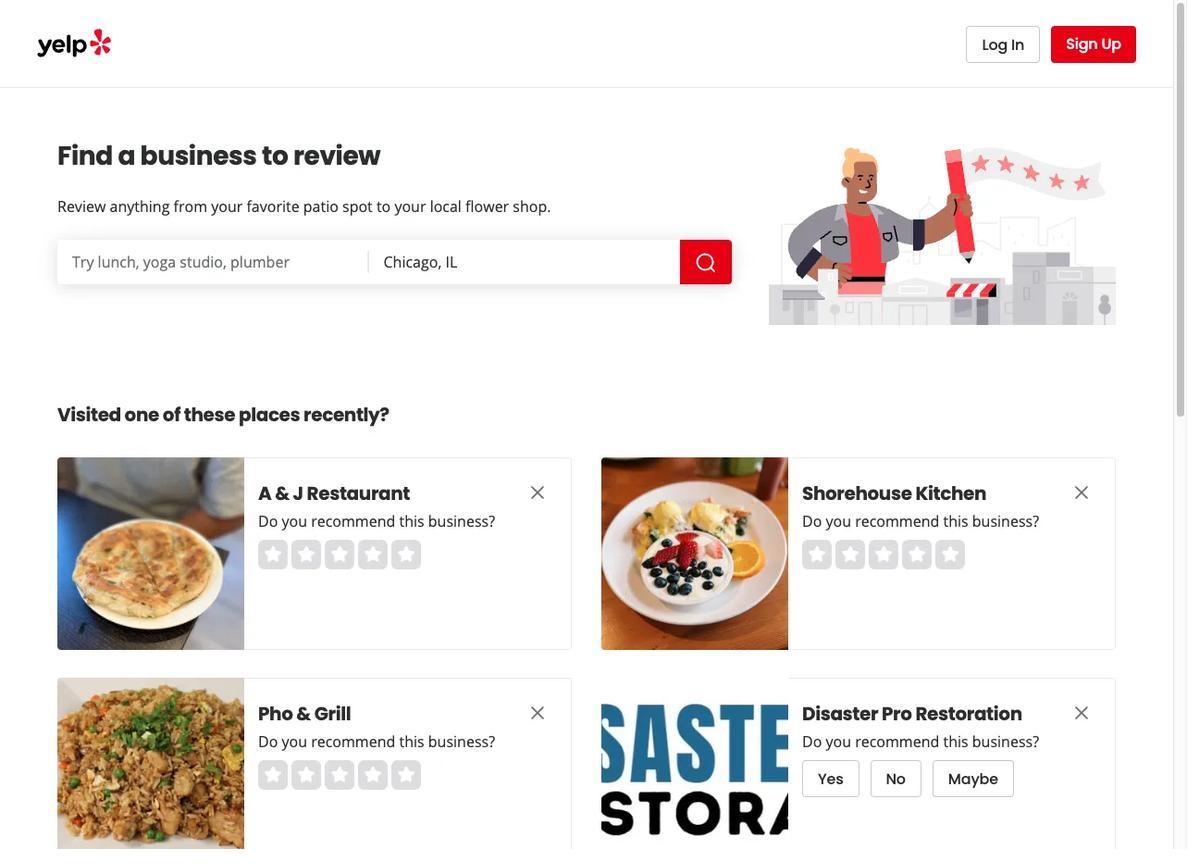 Task type: locate. For each thing, give the bounding box(es) containing it.
1 horizontal spatial dismiss card image
[[1071, 481, 1094, 504]]

a
[[258, 481, 272, 506]]

local
[[430, 196, 462, 217]]

to up favorite
[[262, 138, 288, 174]]

log
[[983, 34, 1008, 55]]

& right pho
[[297, 701, 311, 727]]

none field near
[[384, 252, 666, 272]]

1 horizontal spatial none field
[[384, 252, 666, 272]]

0 horizontal spatial &
[[275, 481, 290, 506]]

business? down a & j restaurant link
[[429, 511, 495, 531]]

from
[[174, 196, 207, 217]]

you
[[282, 511, 307, 531], [826, 511, 852, 531], [282, 731, 307, 752], [826, 731, 852, 752]]

find
[[57, 138, 113, 174]]

1 horizontal spatial dismiss card image
[[1071, 702, 1094, 724]]

you for pho
[[282, 731, 307, 752]]

1 dismiss card image from the left
[[527, 702, 549, 724]]

business
[[140, 138, 257, 174]]

grill
[[315, 701, 351, 727]]

recommend down pho & grill link on the left of page
[[311, 731, 396, 752]]

Find text field
[[72, 252, 354, 272]]

0 horizontal spatial to
[[262, 138, 288, 174]]

search image
[[695, 251, 718, 274]]

None search field
[[57, 240, 736, 284]]

business? for shorehouse kitchen
[[973, 511, 1040, 531]]

this down kitchen
[[944, 511, 969, 531]]

do you recommend this business? down pho & grill link on the left of page
[[258, 731, 495, 752]]

recommend down shorehouse kitchen
[[856, 511, 940, 531]]

do
[[258, 511, 278, 531], [803, 511, 823, 531], [258, 731, 278, 752], [803, 731, 823, 752]]

log in
[[983, 34, 1025, 55]]

rating element
[[258, 540, 421, 569], [803, 540, 966, 569], [258, 760, 421, 790]]

you down disaster
[[826, 731, 852, 752]]

pho
[[258, 701, 293, 727]]

shop.
[[513, 196, 551, 217]]

you down pho & grill
[[282, 731, 307, 752]]

0 horizontal spatial dismiss card image
[[527, 702, 549, 724]]

this down pho & grill link on the left of page
[[400, 731, 425, 752]]

your right 'from' on the top
[[211, 196, 243, 217]]

None field
[[72, 252, 354, 272], [384, 252, 666, 272]]

photo of shorehouse kitchen image
[[602, 457, 789, 650]]

this down a & j restaurant link
[[400, 511, 425, 531]]

dismiss card image
[[527, 481, 549, 504], [1071, 481, 1094, 504]]

None radio
[[325, 540, 355, 569], [392, 540, 421, 569], [903, 540, 932, 569], [258, 760, 288, 790], [292, 760, 321, 790], [325, 760, 355, 790], [358, 760, 388, 790], [325, 540, 355, 569], [392, 540, 421, 569], [903, 540, 932, 569], [258, 760, 288, 790], [292, 760, 321, 790], [325, 760, 355, 790], [358, 760, 388, 790]]

business? for a & j restaurant
[[429, 511, 495, 531]]

rating element down shorehouse kitchen
[[803, 540, 966, 569]]

one
[[125, 402, 159, 428]]

None radio
[[258, 540, 288, 569], [292, 540, 321, 569], [358, 540, 388, 569], [803, 540, 832, 569], [836, 540, 866, 569], [869, 540, 899, 569], [936, 540, 966, 569], [392, 760, 421, 790], [258, 540, 288, 569], [292, 540, 321, 569], [358, 540, 388, 569], [803, 540, 832, 569], [836, 540, 866, 569], [869, 540, 899, 569], [936, 540, 966, 569], [392, 760, 421, 790]]

review anything from your favorite patio spot to your local flower shop.
[[57, 196, 551, 217]]

pho & grill
[[258, 701, 351, 727]]

business? down 'restoration'
[[973, 731, 1040, 752]]

this down 'restoration'
[[944, 731, 969, 752]]

this
[[400, 511, 425, 531], [944, 511, 969, 531], [400, 731, 425, 752], [944, 731, 969, 752]]

review
[[57, 196, 106, 217]]

1 horizontal spatial to
[[377, 196, 391, 217]]

disaster
[[803, 701, 879, 727]]

do down a
[[258, 511, 278, 531]]

2 dismiss card image from the left
[[1071, 481, 1094, 504]]

2 none field from the left
[[384, 252, 666, 272]]

do for pho
[[258, 731, 278, 752]]

& for a
[[275, 481, 290, 506]]

kitchen
[[916, 481, 987, 506]]

0 horizontal spatial your
[[211, 196, 243, 217]]

do you recommend this business? for a & j restaurant
[[258, 511, 495, 531]]

you for shorehouse
[[826, 511, 852, 531]]

2 your from the left
[[395, 196, 426, 217]]

you down shorehouse
[[826, 511, 852, 531]]

rating element down a & j restaurant
[[258, 540, 421, 569]]

do you recommend this business? down a & j restaurant link
[[258, 511, 495, 531]]

0 horizontal spatial none field
[[72, 252, 354, 272]]

0 horizontal spatial dismiss card image
[[527, 481, 549, 504]]

your
[[211, 196, 243, 217], [395, 196, 426, 217]]

business? for disaster pro restoration
[[973, 731, 1040, 752]]

do you recommend this business? for shorehouse kitchen
[[803, 511, 1040, 531]]

this for a & j restaurant
[[400, 511, 425, 531]]

rating element for shorehouse
[[803, 540, 966, 569]]

0 vertical spatial &
[[275, 481, 290, 506]]

a & j restaurant link
[[258, 481, 490, 506]]

recommend
[[311, 511, 396, 531], [856, 511, 940, 531], [311, 731, 396, 752], [856, 731, 940, 752]]

& left j
[[275, 481, 290, 506]]

do for disaster
[[803, 731, 823, 752]]

shorehouse
[[803, 481, 913, 506]]

1 vertical spatial &
[[297, 701, 311, 727]]

rating element for a
[[258, 540, 421, 569]]

sign up link
[[1052, 26, 1137, 63]]

none field down 'from' on the top
[[72, 252, 354, 272]]

disaster pro restoration link
[[803, 701, 1034, 727]]

1 horizontal spatial your
[[395, 196, 426, 217]]

do you recommend this business? down shorehouse kitchen link
[[803, 511, 1040, 531]]

places
[[239, 402, 300, 428]]

this for pho & grill
[[400, 731, 425, 752]]

do down pho
[[258, 731, 278, 752]]

do you recommend this business? down disaster pro restoration link
[[803, 731, 1040, 752]]

business? down pho & grill link on the left of page
[[429, 731, 495, 752]]

recommend down the restaurant
[[311, 511, 396, 531]]

your left local
[[395, 196, 426, 217]]

1 dismiss card image from the left
[[527, 481, 549, 504]]

do you recommend this business?
[[258, 511, 495, 531], [803, 511, 1040, 531], [258, 731, 495, 752], [803, 731, 1040, 752]]

do you recommend this business? for disaster pro restoration
[[803, 731, 1040, 752]]

to right spot
[[377, 196, 391, 217]]

no button
[[871, 760, 922, 797]]

&
[[275, 481, 290, 506], [297, 701, 311, 727]]

spot
[[343, 196, 373, 217]]

up
[[1102, 33, 1122, 55]]

rating element for pho
[[258, 760, 421, 790]]

recommend for disaster
[[856, 731, 940, 752]]

you for disaster
[[826, 731, 852, 752]]

& for pho
[[297, 701, 311, 727]]

recommend down pro
[[856, 731, 940, 752]]

to
[[262, 138, 288, 174], [377, 196, 391, 217]]

rating element down grill
[[258, 760, 421, 790]]

do down shorehouse
[[803, 511, 823, 531]]

business? for pho & grill
[[429, 731, 495, 752]]

1 horizontal spatial &
[[297, 701, 311, 727]]

none field down 'shop.'
[[384, 252, 666, 272]]

do down disaster
[[803, 731, 823, 752]]

1 none field from the left
[[72, 252, 354, 272]]

dismiss card image
[[527, 702, 549, 724], [1071, 702, 1094, 724]]

business? down kitchen
[[973, 511, 1040, 531]]

business?
[[429, 511, 495, 531], [973, 511, 1040, 531], [429, 731, 495, 752], [973, 731, 1040, 752]]

a & j restaurant
[[258, 481, 410, 506]]

no
[[887, 768, 906, 789]]

2 dismiss card image from the left
[[1071, 702, 1094, 724]]

you down j
[[282, 511, 307, 531]]



Task type: describe. For each thing, give the bounding box(es) containing it.
dismiss card image for shorehouse kitchen
[[1071, 481, 1094, 504]]

visited
[[57, 402, 121, 428]]

this for shorehouse kitchen
[[944, 511, 969, 531]]

find a business to review
[[57, 138, 381, 174]]

shorehouse kitchen link
[[803, 481, 1034, 506]]

flower
[[466, 196, 509, 217]]

recommend for pho
[[311, 731, 396, 752]]

photo of disaster pro restoration image
[[602, 678, 789, 849]]

photo of a & j restaurant image
[[57, 457, 244, 650]]

recommend for shorehouse
[[856, 511, 940, 531]]

maybe
[[949, 768, 999, 789]]

a
[[118, 138, 135, 174]]

shorehouse kitchen
[[803, 481, 987, 506]]

anything
[[110, 196, 170, 217]]

1 vertical spatial to
[[377, 196, 391, 217]]

yes button
[[803, 760, 860, 797]]

recently?
[[304, 402, 390, 428]]

restaurant
[[307, 481, 410, 506]]

patio
[[304, 196, 339, 217]]

1 your from the left
[[211, 196, 243, 217]]

do for a
[[258, 511, 278, 531]]

in
[[1012, 34, 1025, 55]]

Near text field
[[384, 252, 666, 272]]

0 vertical spatial to
[[262, 138, 288, 174]]

maybe button
[[933, 760, 1015, 797]]

dismiss card image for restoration
[[1071, 702, 1094, 724]]

review
[[293, 138, 381, 174]]

log in link
[[967, 26, 1041, 63]]

dismiss card image for grill
[[527, 702, 549, 724]]

this for disaster pro restoration
[[944, 731, 969, 752]]

yes
[[819, 768, 844, 789]]

these
[[184, 402, 235, 428]]

pro
[[882, 701, 913, 727]]

visited one of these places recently?
[[57, 402, 390, 428]]

do for shorehouse
[[803, 511, 823, 531]]

pho & grill link
[[258, 701, 490, 727]]

disaster pro restoration
[[803, 701, 1023, 727]]

dismiss card image for a & j restaurant
[[527, 481, 549, 504]]

favorite
[[247, 196, 300, 217]]

sign
[[1067, 33, 1099, 55]]

of
[[163, 402, 181, 428]]

sign up
[[1067, 33, 1122, 55]]

do you recommend this business? for pho & grill
[[258, 731, 495, 752]]

you for a
[[282, 511, 307, 531]]

none field find
[[72, 252, 354, 272]]

j
[[293, 481, 303, 506]]

photo of pho & grill image
[[57, 678, 244, 849]]

recommend for a
[[311, 511, 396, 531]]

restoration
[[916, 701, 1023, 727]]



Task type: vqa. For each thing, say whether or not it's contained in the screenshot.
yelp in the About Yelp Careers Press Investor Relations Trust & Safety Content Guidelines Accessibility Statement
no



